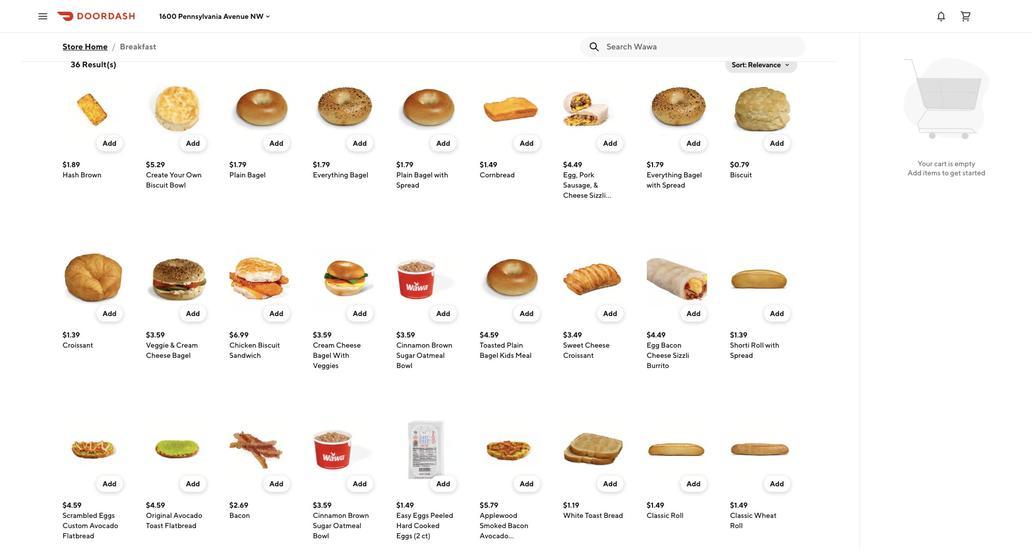Task type: describe. For each thing, give the bounding box(es) containing it.
pennsylvania
[[178, 12, 222, 20]]

get
[[951, 169, 962, 177]]

add for egg, pork sausage, & cheese sizzli burrito image
[[604, 139, 618, 148]]

36 result(s)
[[71, 60, 116, 69]]

bowls
[[440, 26, 460, 34]]

breakfast up result(s)
[[63, 37, 131, 57]]

with for plain bagel with spread
[[434, 171, 449, 179]]

egg,
[[563, 171, 578, 179]]

36
[[71, 60, 80, 69]]

shorti
[[730, 342, 750, 350]]

sugar for top cinnamon brown sugar oatmeal bowl image
[[396, 352, 415, 360]]

$1.79 everything bagel
[[313, 161, 369, 179]]

veggie & cream cheese bagel image
[[146, 250, 206, 310]]

flatbreads button
[[264, 22, 312, 38]]

$1.49 for $1.49 cornbread
[[480, 161, 498, 169]]

started
[[963, 169, 986, 177]]

biscuit inside "$5.29 create your own biscuit bowl"
[[146, 181, 168, 189]]

cornbread
[[480, 171, 515, 179]]

custom bowls
[[412, 26, 460, 34]]

$3.59 cream cheese bagel with veggies
[[313, 331, 361, 370]]

add for the bacon image
[[270, 480, 284, 489]]

bagel inside "$1.79 plain bagel with spread"
[[414, 171, 433, 179]]

sandwiches link
[[155, 20, 211, 40]]

custom inside $4.59 scrambled eggs custom avocado flatbread
[[63, 522, 88, 530]]

1 horizontal spatial $3.59 cinnamon brown sugar oatmeal bowl
[[396, 331, 453, 370]]

2 vertical spatial bowl
[[313, 532, 329, 541]]

add for original avocado toast flatbread image
[[186, 480, 200, 489]]

0 vertical spatial biscuit
[[730, 171, 753, 179]]

hard
[[396, 522, 413, 530]]

$1.89
[[63, 161, 80, 169]]

$5.79 applewood smoked bacon avocado flatbread
[[480, 502, 529, 550]]

$1.49 classic roll
[[647, 502, 684, 520]]

sausage,
[[563, 181, 592, 189]]

meal inside button
[[496, 26, 513, 34]]

1 horizontal spatial eggs
[[396, 532, 413, 541]]

easy
[[396, 512, 412, 520]]

sandwiches
[[163, 26, 203, 34]]

peeled
[[431, 512, 454, 520]]

sizzli inside $4.49 egg, pork sausage, & cheese sizzli burrito
[[590, 191, 606, 200]]

create
[[146, 171, 168, 179]]

$2.69 bacon
[[230, 502, 250, 520]]

add for classic wheat roll image
[[770, 480, 785, 489]]

plain inside "$4.59 toasted plain bagel kids meal"
[[507, 342, 523, 350]]

$1.79 plain bagel
[[230, 161, 266, 179]]

easy eggs peeled hard cooked eggs (2 ct) image
[[396, 420, 457, 480]]

oatmeal for top cinnamon brown sugar oatmeal bowl image
[[417, 352, 445, 360]]

chicken biscuit sandwich image
[[230, 250, 290, 310]]

white
[[563, 512, 584, 520]]

home
[[85, 42, 108, 52]]

croissant inside "$3.49 sweet cheese croissant"
[[563, 352, 594, 360]]

is
[[949, 160, 954, 168]]

$3.59 for top cinnamon brown sugar oatmeal bowl image
[[396, 331, 415, 339]]

Search Wawa search field
[[607, 41, 798, 53]]

classic for classic wheat roll
[[730, 512, 753, 520]]

relevance
[[748, 61, 781, 69]]

bacon image
[[230, 420, 290, 480]]

croissants
[[327, 26, 362, 34]]

add for shorti roll with spread image
[[770, 310, 785, 318]]

sandwiches button
[[157, 22, 209, 38]]

wheat
[[755, 512, 777, 520]]

$4.59 toasted plain bagel kids meal
[[480, 331, 532, 360]]

add for sweet cheese croissant image
[[604, 310, 618, 318]]

plain for plain bagel
[[230, 171, 246, 179]]

burrito inside $4.49 egg bacon cheese sizzli burrito
[[647, 362, 670, 370]]

eggs for scrambled
[[99, 512, 115, 520]]

$1.79 plain bagel with spread
[[396, 161, 449, 189]]

bagel inside $1.79 everything bagel
[[350, 171, 369, 179]]

cinnamon for top cinnamon brown sugar oatmeal bowl image
[[396, 342, 430, 350]]

spread for everything
[[663, 181, 686, 189]]

ct)
[[422, 532, 431, 541]]

flatbread for applewood smoked bacon avocado flatbread
[[480, 543, 512, 550]]

flatbread for scrambled eggs custom avocado flatbread
[[63, 532, 94, 541]]

& inside $3.59 veggie & cream cheese bagel
[[170, 342, 175, 350]]

classic wheat roll image
[[730, 420, 791, 480]]

$1.39 croissant
[[63, 331, 93, 350]]

$4.59 for $4.59 original avocado toast flatbread
[[146, 502, 165, 510]]

egg
[[647, 342, 660, 350]]

biscuit image
[[730, 79, 791, 139]]

$0.79
[[730, 161, 750, 169]]

items
[[924, 169, 941, 177]]

croissant image
[[63, 250, 123, 310]]

avocado for scrambled eggs custom avocado flatbread
[[90, 522, 118, 530]]

$3.49 sweet cheese croissant
[[563, 331, 610, 360]]

cream cheese bagel with veggies image
[[313, 250, 373, 310]]

$1.49 classic wheat roll
[[730, 502, 777, 530]]

croissants & bagels button
[[321, 22, 398, 38]]

flatbreads link
[[262, 20, 314, 40]]

add for cream cheese bagel with veggies image
[[353, 310, 367, 318]]

$0.79 biscuit
[[730, 161, 753, 179]]

$4.59 scrambled eggs custom avocado flatbread
[[63, 502, 118, 541]]

your cart is empty add items to get started
[[908, 160, 986, 177]]

sizzli inside $4.49 egg bacon cheese sizzli burrito
[[673, 352, 690, 360]]

0 vertical spatial cinnamon brown sugar oatmeal bowl image
[[396, 250, 457, 310]]

add for easy eggs peeled hard cooked eggs (2 ct) image
[[437, 480, 451, 489]]

$1.39 shorti roll with spread
[[730, 331, 780, 360]]

burritos button
[[217, 22, 256, 38]]

1600 pennsylvania avenue nw
[[159, 12, 264, 20]]

everything for everything bagel with spread
[[647, 171, 682, 179]]

sides link
[[117, 20, 151, 40]]

biscuit inside $6.99 chicken biscuit sandwich
[[258, 342, 280, 350]]

add for plain bagel with spread image
[[437, 139, 451, 148]]

scrambled
[[63, 512, 97, 520]]

croissants & bagels
[[327, 26, 392, 34]]

1600 pennsylvania avenue nw button
[[159, 12, 272, 20]]

flatbreads
[[270, 26, 306, 34]]

0 items, open order cart image
[[960, 10, 972, 22]]

$1.79 for $1.79 everything bagel
[[313, 161, 330, 169]]

shorti roll with spread image
[[730, 250, 791, 310]]

add for veggie & cream cheese bagel image
[[186, 310, 200, 318]]

$1.49 for $1.49 easy eggs peeled hard cooked eggs (2 ct)
[[396, 502, 414, 510]]

$1.19 white toast bread
[[563, 502, 624, 520]]

with
[[333, 352, 350, 360]]

store home link
[[63, 37, 108, 57]]

$1.39 for $1.39 shorti roll with spread
[[730, 331, 748, 339]]

sandwich
[[230, 352, 261, 360]]

avocado inside $4.59 original avocado toast flatbread
[[174, 512, 202, 520]]

$5.79
[[480, 502, 499, 510]]

cheese inside $4.49 egg bacon cheese sizzli burrito
[[647, 352, 672, 360]]

bread
[[604, 512, 624, 520]]

add for applewood smoked bacon avocado flatbread 'image'
[[520, 480, 534, 489]]

nw
[[250, 12, 264, 20]]

classic roll image
[[647, 420, 707, 480]]

kids meal link
[[472, 20, 521, 40]]

to
[[943, 169, 949, 177]]

$4.59 for $4.59 scrambled eggs custom avocado flatbread
[[63, 502, 82, 510]]

breakfast down the sides
[[120, 42, 156, 52]]

$1.49 cornbread
[[480, 161, 515, 179]]

add for the classic roll image at the bottom right of the page
[[687, 480, 701, 489]]

egg bacon cheese sizzli burrito image
[[647, 250, 707, 310]]

bowl inside "$5.29 create your own biscuit bowl"
[[170, 181, 186, 189]]

kids meal button
[[474, 22, 519, 38]]

$1.79 for $1.79 plain bagel with spread
[[396, 161, 414, 169]]

cheese inside "$3.49 sweet cheese croissant"
[[585, 342, 610, 350]]

custom bowls link
[[404, 20, 468, 40]]

meal inside "$4.59 toasted plain bagel kids meal"
[[516, 352, 532, 360]]

bagels
[[369, 26, 392, 34]]

0 horizontal spatial croissant
[[63, 342, 93, 350]]

roll for classic
[[671, 512, 684, 520]]

bacon inside $5.79 applewood smoked bacon avocado flatbread
[[508, 522, 529, 530]]

add for egg bacon cheese sizzli burrito image on the right
[[687, 310, 701, 318]]

$1.79 everything bagel with spread
[[647, 161, 703, 189]]

brown for top cinnamon brown sugar oatmeal bowl image
[[432, 342, 453, 350]]

applewood
[[480, 512, 518, 520]]

add for the cornbread image
[[520, 139, 534, 148]]

add for hash brown image
[[103, 139, 117, 148]]

sort:
[[732, 61, 747, 69]]

chicken
[[230, 342, 257, 350]]

croissants & bagels link
[[319, 20, 400, 40]]

$4.49 egg bacon cheese sizzli burrito
[[647, 331, 690, 370]]



Task type: vqa. For each thing, say whether or not it's contained in the screenshot.
the bottommost listed
no



Task type: locate. For each thing, give the bounding box(es) containing it.
flatbread inside $4.59 scrambled eggs custom avocado flatbread
[[63, 532, 94, 541]]

toasted
[[480, 342, 506, 350]]

$1.79 inside the $1.79 everything bagel with spread
[[647, 161, 664, 169]]

1 horizontal spatial kids
[[500, 352, 514, 360]]

avocado down smoked
[[480, 532, 509, 541]]

sugar for the bottommost cinnamon brown sugar oatmeal bowl image
[[313, 522, 332, 530]]

biscuit up the sandwich
[[258, 342, 280, 350]]

add for the white toast bread image on the bottom right of the page
[[604, 480, 618, 489]]

brown right hash
[[81, 171, 102, 179]]

1 vertical spatial kids
[[500, 352, 514, 360]]

$1.49 inside $1.49 cornbread
[[480, 161, 498, 169]]

$6.99
[[230, 331, 249, 339]]

0 horizontal spatial bowl
[[170, 181, 186, 189]]

$3.59 veggie & cream cheese bagel
[[146, 331, 198, 360]]

add for everything bagel 'image'
[[353, 139, 367, 148]]

custom inside button
[[412, 26, 438, 34]]

cinnamon
[[396, 342, 430, 350], [313, 512, 347, 520]]

kids right bowls
[[480, 26, 495, 34]]

add for the croissant image at the left of the page
[[103, 310, 117, 318]]

0 horizontal spatial kids
[[480, 26, 495, 34]]

spread for plain
[[396, 181, 420, 189]]

2 vertical spatial avocado
[[480, 532, 509, 541]]

0 vertical spatial roll
[[751, 342, 764, 350]]

everything bagel with spread image
[[647, 79, 707, 139]]

eggs right scrambled
[[99, 512, 115, 520]]

avocado down scrambled
[[90, 522, 118, 530]]

cheese inside $3.59 cream cheese bagel with veggies
[[336, 342, 361, 350]]

2 horizontal spatial bacon
[[661, 342, 682, 350]]

cornbread image
[[480, 79, 540, 139]]

0 vertical spatial croissant
[[63, 342, 93, 350]]

$4.59
[[480, 331, 499, 339], [63, 502, 82, 510], [146, 502, 165, 510]]

custom bowls button
[[406, 22, 466, 38]]

0 horizontal spatial $3.59 cinnamon brown sugar oatmeal bowl
[[313, 502, 369, 541]]

$3.59 for veggie & cream cheese bagel image
[[146, 331, 165, 339]]

1 horizontal spatial everything
[[647, 171, 682, 179]]

cheese down veggie
[[146, 352, 171, 360]]

1 horizontal spatial oatmeal
[[417, 352, 445, 360]]

0 vertical spatial oatmeal
[[417, 352, 445, 360]]

everything bagel image
[[313, 79, 373, 139]]

cheese inside $4.49 egg, pork sausage, & cheese sizzli burrito
[[563, 191, 588, 200]]

custom down scrambled
[[63, 522, 88, 530]]

$4.59 up toasted
[[480, 331, 499, 339]]

egg, pork sausage, & cheese sizzli burrito image
[[563, 79, 624, 139]]

roll
[[751, 342, 764, 350], [671, 512, 684, 520], [730, 522, 743, 530]]

1 vertical spatial brown
[[432, 342, 453, 350]]

smoked
[[480, 522, 507, 530]]

1 horizontal spatial burrito
[[647, 362, 670, 370]]

$2.69
[[230, 502, 249, 510]]

0 horizontal spatial oatmeal
[[333, 522, 362, 530]]

cream up with
[[313, 342, 335, 350]]

brown left toasted
[[432, 342, 453, 350]]

$1.89 hash brown
[[63, 161, 102, 179]]

classic inside $1.49 classic wheat roll
[[730, 512, 753, 520]]

$1.49 inside $1.49 easy eggs peeled hard cooked eggs (2 ct)
[[396, 502, 414, 510]]

2 horizontal spatial bowl
[[396, 362, 413, 370]]

eggs down the hard
[[396, 532, 413, 541]]

$1.79 inside $1.79 plain bagel
[[230, 161, 247, 169]]

toasted plain bagel kids meal image
[[480, 250, 540, 310]]

toast inside $1.19 white toast bread
[[585, 512, 603, 520]]

kids inside button
[[480, 26, 495, 34]]

brown for hash brown image
[[81, 171, 102, 179]]

bagel
[[247, 171, 266, 179], [350, 171, 369, 179], [414, 171, 433, 179], [684, 171, 703, 179], [172, 352, 191, 360], [313, 352, 332, 360], [480, 352, 499, 360]]

add for the bottommost cinnamon brown sugar oatmeal bowl image
[[353, 480, 367, 489]]

classic for classic roll
[[647, 512, 670, 520]]

1 vertical spatial &
[[594, 181, 598, 189]]

classic left wheat
[[730, 512, 753, 520]]

add inside your cart is empty add items to get started
[[908, 169, 922, 177]]

2 horizontal spatial $4.59
[[480, 331, 499, 339]]

bacon down "applewood"
[[508, 522, 529, 530]]

pork
[[580, 171, 595, 179]]

$3.59 inside $3.59 cream cheese bagel with veggies
[[313, 331, 332, 339]]

veggies
[[313, 362, 339, 370]]

1 vertical spatial $3.59 cinnamon brown sugar oatmeal bowl
[[313, 502, 369, 541]]

white toast bread image
[[563, 420, 624, 480]]

spread inside "$1.79 plain bagel with spread"
[[396, 181, 420, 189]]

1 horizontal spatial meal
[[516, 352, 532, 360]]

plain for plain bagel with spread
[[396, 171, 413, 179]]

roll inside $1.49 classic wheat roll
[[730, 522, 743, 530]]

$6.99 chicken biscuit sandwich
[[230, 331, 280, 360]]

avocado for applewood smoked bacon avocado flatbread
[[480, 532, 509, 541]]

$4.59 for $4.59 toasted plain bagel kids meal
[[480, 331, 499, 339]]

spread for shorti
[[730, 352, 754, 360]]

brown inside $1.89 hash brown
[[81, 171, 102, 179]]

2 horizontal spatial avocado
[[480, 532, 509, 541]]

spread
[[396, 181, 420, 189], [663, 181, 686, 189], [730, 352, 754, 360]]

0 vertical spatial with
[[434, 171, 449, 179]]

with inside "$1.79 plain bagel with spread"
[[434, 171, 449, 179]]

1 vertical spatial bowl
[[396, 362, 413, 370]]

add for biscuit image
[[770, 139, 785, 148]]

1 $1.39 from the left
[[63, 331, 80, 339]]

scrambled eggs custom avocado flatbread image
[[63, 420, 123, 480]]

1 horizontal spatial sizzli
[[673, 352, 690, 360]]

1 horizontal spatial with
[[647, 181, 661, 189]]

1 vertical spatial custom
[[63, 522, 88, 530]]

bagel inside $3.59 cream cheese bagel with veggies
[[313, 352, 332, 360]]

eggs
[[99, 512, 115, 520], [413, 512, 429, 520], [396, 532, 413, 541]]

biscuit down create
[[146, 181, 168, 189]]

1 horizontal spatial toast
[[585, 512, 603, 520]]

0 horizontal spatial with
[[434, 171, 449, 179]]

& inside $4.49 egg, pork sausage, & cheese sizzli burrito
[[594, 181, 598, 189]]

0 vertical spatial meal
[[496, 26, 513, 34]]

$1.79 inside "$1.79 plain bagel with spread"
[[396, 161, 414, 169]]

& inside button
[[363, 26, 368, 34]]

toast down original
[[146, 522, 163, 530]]

$1.39 inside the $1.39 croissant
[[63, 331, 80, 339]]

(2
[[414, 532, 420, 541]]

3 $1.79 from the left
[[396, 161, 414, 169]]

1 vertical spatial cinnamon
[[313, 512, 347, 520]]

custom
[[412, 26, 438, 34], [63, 522, 88, 530]]

$3.59 inside $3.59 veggie & cream cheese bagel
[[146, 331, 165, 339]]

plain inside "$1.79 plain bagel with spread"
[[396, 171, 413, 179]]

$4.59 up scrambled
[[63, 502, 82, 510]]

sort: relevance button
[[726, 57, 798, 73]]

& left 'bagels'
[[363, 26, 368, 34]]

$1.49 for $1.49 classic roll
[[647, 502, 665, 510]]

2 vertical spatial roll
[[730, 522, 743, 530]]

2 $1.39 from the left
[[730, 331, 748, 339]]

spread inside the $1.79 everything bagel with spread
[[663, 181, 686, 189]]

1 classic from the left
[[647, 512, 670, 520]]

$4.49 inside $4.49 egg bacon cheese sizzli burrito
[[647, 331, 666, 339]]

0 horizontal spatial flatbread
[[63, 532, 94, 541]]

original
[[146, 512, 172, 520]]

flatbread
[[165, 522, 197, 530], [63, 532, 94, 541], [480, 543, 512, 550]]

everything inside $1.79 everything bagel
[[313, 171, 348, 179]]

0 vertical spatial kids
[[480, 26, 495, 34]]

toast left bread
[[585, 512, 603, 520]]

$5.29
[[146, 161, 165, 169]]

cooked
[[414, 522, 440, 530]]

2 $1.79 from the left
[[313, 161, 330, 169]]

$1.49
[[480, 161, 498, 169], [396, 502, 414, 510], [647, 502, 665, 510], [730, 502, 748, 510]]

1 horizontal spatial flatbread
[[165, 522, 197, 530]]

0 vertical spatial burrito
[[563, 202, 586, 210]]

custom left bowls
[[412, 26, 438, 34]]

1 everything from the left
[[313, 171, 348, 179]]

sizzli
[[590, 191, 606, 200], [673, 352, 690, 360]]

0 horizontal spatial classic
[[647, 512, 670, 520]]

$5.29 create your own biscuit bowl
[[146, 161, 202, 189]]

applewood smoked bacon avocado flatbread image
[[480, 420, 540, 480]]

burrito inside $4.49 egg, pork sausage, & cheese sizzli burrito
[[563, 202, 586, 210]]

2 horizontal spatial biscuit
[[730, 171, 753, 179]]

0 horizontal spatial everything
[[313, 171, 348, 179]]

$1.39 inside $1.39 shorti roll with spread
[[730, 331, 748, 339]]

1 horizontal spatial custom
[[412, 26, 438, 34]]

sides button
[[119, 22, 149, 38]]

eggs for easy
[[413, 512, 429, 520]]

with inside $1.39 shorti roll with spread
[[766, 342, 780, 350]]

&
[[363, 26, 368, 34], [594, 181, 598, 189], [170, 342, 175, 350]]

1 cream from the left
[[176, 342, 198, 350]]

0 vertical spatial sizzli
[[590, 191, 606, 200]]

add for top cinnamon brown sugar oatmeal bowl image
[[437, 310, 451, 318]]

add for toasted plain bagel kids meal image
[[520, 310, 534, 318]]

empty retail cart image
[[899, 51, 995, 147]]

burrito down the egg
[[647, 362, 670, 370]]

your left own
[[170, 171, 185, 179]]

$1.39 for $1.39 croissant
[[63, 331, 80, 339]]

flatbread down scrambled
[[63, 532, 94, 541]]

0 vertical spatial brown
[[81, 171, 102, 179]]

cream right veggie
[[176, 342, 198, 350]]

result(s)
[[82, 60, 116, 69]]

bacon down $2.69
[[230, 512, 250, 520]]

$1.19
[[563, 502, 580, 510]]

biscuit down $0.79
[[730, 171, 753, 179]]

original avocado toast flatbread image
[[146, 420, 206, 480]]

$3.49
[[563, 331, 582, 339]]

$4.59 inside $4.59 scrambled eggs custom avocado flatbread
[[63, 502, 82, 510]]

toast inside $4.59 original avocado toast flatbread
[[146, 522, 163, 530]]

0 vertical spatial cinnamon
[[396, 342, 430, 350]]

cream inside $3.59 veggie & cream cheese bagel
[[176, 342, 198, 350]]

cinnamon for the bottommost cinnamon brown sugar oatmeal bowl image
[[313, 512, 347, 520]]

1 horizontal spatial &
[[363, 26, 368, 34]]

$4.59 inside $4.59 original avocado toast flatbread
[[146, 502, 165, 510]]

1 vertical spatial burrito
[[647, 362, 670, 370]]

0 horizontal spatial sugar
[[313, 522, 332, 530]]

0 horizontal spatial cinnamon
[[313, 512, 347, 520]]

with inside the $1.79 everything bagel with spread
[[647, 181, 661, 189]]

1 vertical spatial with
[[647, 181, 661, 189]]

with
[[434, 171, 449, 179], [647, 181, 661, 189], [766, 342, 780, 350]]

with for everything bagel with spread
[[647, 181, 661, 189]]

$1.49 inside $1.49 classic wheat roll
[[730, 502, 748, 510]]

plain bagel with spread image
[[396, 79, 457, 139]]

classic right bread
[[647, 512, 670, 520]]

flatbread down smoked
[[480, 543, 512, 550]]

1 vertical spatial your
[[170, 171, 185, 179]]

brown for the bottommost cinnamon brown sugar oatmeal bowl image
[[348, 512, 369, 520]]

0 vertical spatial avocado
[[174, 512, 202, 520]]

hash brown image
[[63, 79, 123, 139]]

1 vertical spatial cinnamon brown sugar oatmeal bowl image
[[313, 420, 373, 480]]

$1.79 for $1.79 plain bagel
[[230, 161, 247, 169]]

$1.79 inside $1.79 everything bagel
[[313, 161, 330, 169]]

hash
[[63, 171, 79, 179]]

everything inside the $1.79 everything bagel with spread
[[647, 171, 682, 179]]

add for scrambled eggs custom avocado flatbread image
[[103, 480, 117, 489]]

classic inside $1.49 classic roll
[[647, 512, 670, 520]]

roll inside $1.39 shorti roll with spread
[[751, 342, 764, 350]]

roll for shorti
[[751, 342, 764, 350]]

0 vertical spatial &
[[363, 26, 368, 34]]

kids down toasted
[[500, 352, 514, 360]]

$4.49 up the egg
[[647, 331, 666, 339]]

& right veggie
[[170, 342, 175, 350]]

avocado inside $5.79 applewood smoked bacon avocado flatbread
[[480, 532, 509, 541]]

$4.49 for egg,
[[563, 161, 583, 169]]

bowl
[[170, 181, 186, 189], [396, 362, 413, 370], [313, 532, 329, 541]]

kids meal
[[480, 26, 513, 34]]

2 everything from the left
[[647, 171, 682, 179]]

cart
[[935, 160, 947, 168]]

1 horizontal spatial cinnamon
[[396, 342, 430, 350]]

0 horizontal spatial biscuit
[[146, 181, 168, 189]]

store
[[63, 42, 83, 52]]

1 vertical spatial $4.49
[[647, 331, 666, 339]]

cinnamon brown sugar oatmeal bowl image
[[396, 250, 457, 310], [313, 420, 373, 480]]

1 horizontal spatial your
[[918, 160, 933, 168]]

0 horizontal spatial roll
[[671, 512, 684, 520]]

bacon right the egg
[[661, 342, 682, 350]]

sweet
[[563, 342, 584, 350]]

2 vertical spatial &
[[170, 342, 175, 350]]

$4.49
[[563, 161, 583, 169], [647, 331, 666, 339]]

1 horizontal spatial cinnamon brown sugar oatmeal bowl image
[[396, 250, 457, 310]]

$4.49 egg, pork sausage, & cheese sizzli burrito
[[563, 161, 606, 210]]

$4.49 up egg,
[[563, 161, 583, 169]]

$1.49 easy eggs peeled hard cooked eggs (2 ct)
[[396, 502, 454, 541]]

flatbread down original
[[165, 522, 197, 530]]

brown
[[81, 171, 102, 179], [432, 342, 453, 350], [348, 512, 369, 520]]

store home / breakfast
[[63, 42, 156, 52]]

$1.79 for $1.79 everything bagel with spread
[[647, 161, 664, 169]]

oatmeal for the bottommost cinnamon brown sugar oatmeal bowl image
[[333, 522, 362, 530]]

0 vertical spatial sugar
[[396, 352, 415, 360]]

$4.49 inside $4.49 egg, pork sausage, & cheese sizzli burrito
[[563, 161, 583, 169]]

1 horizontal spatial roll
[[730, 522, 743, 530]]

0 vertical spatial custom
[[412, 26, 438, 34]]

$1.49 for $1.49 classic wheat roll
[[730, 502, 748, 510]]

0 horizontal spatial bacon
[[230, 512, 250, 520]]

1 horizontal spatial spread
[[663, 181, 686, 189]]

cheese inside $3.59 veggie & cream cheese bagel
[[146, 352, 171, 360]]

2 horizontal spatial flatbread
[[480, 543, 512, 550]]

cream inside $3.59 cream cheese bagel with veggies
[[313, 342, 335, 350]]

0 horizontal spatial sizzli
[[590, 191, 606, 200]]

notification bell image
[[936, 10, 948, 22]]

/
[[112, 42, 116, 52]]

open menu image
[[37, 10, 49, 22]]

burritos
[[223, 26, 250, 34]]

roll inside $1.49 classic roll
[[671, 512, 684, 520]]

plain bagel image
[[230, 79, 290, 139]]

your inside "$5.29 create your own biscuit bowl"
[[170, 171, 185, 179]]

0 horizontal spatial &
[[170, 342, 175, 350]]

0 vertical spatial $4.49
[[563, 161, 583, 169]]

bacon inside $4.49 egg bacon cheese sizzli burrito
[[661, 342, 682, 350]]

bagel inside $3.59 veggie & cream cheese bagel
[[172, 352, 191, 360]]

sides
[[125, 26, 143, 34]]

add for chicken biscuit sandwich image
[[270, 310, 284, 318]]

brown left easy
[[348, 512, 369, 520]]

$3.59 for the bottommost cinnamon brown sugar oatmeal bowl image
[[313, 502, 332, 510]]

0 horizontal spatial custom
[[63, 522, 88, 530]]

avenue
[[223, 12, 249, 20]]

avocado right original
[[174, 512, 202, 520]]

spread inside $1.39 shorti roll with spread
[[730, 352, 754, 360]]

with for shorti roll with spread
[[766, 342, 780, 350]]

1 horizontal spatial classic
[[730, 512, 753, 520]]

add for plain bagel image
[[270, 139, 284, 148]]

flatbread inside $5.79 applewood smoked bacon avocado flatbread
[[480, 543, 512, 550]]

flatbread inside $4.59 original avocado toast flatbread
[[165, 522, 197, 530]]

$1.49 inside $1.49 classic roll
[[647, 502, 665, 510]]

1 horizontal spatial cream
[[313, 342, 335, 350]]

4 $1.79 from the left
[[647, 161, 664, 169]]

your inside your cart is empty add items to get started
[[918, 160, 933, 168]]

& down pork
[[594, 181, 598, 189]]

2 horizontal spatial eggs
[[413, 512, 429, 520]]

0 vertical spatial toast
[[585, 512, 603, 520]]

oatmeal
[[417, 352, 445, 360], [333, 522, 362, 530]]

add for everything bagel with spread image
[[687, 139, 701, 148]]

2 horizontal spatial spread
[[730, 352, 754, 360]]

1 horizontal spatial brown
[[348, 512, 369, 520]]

1 vertical spatial sizzli
[[673, 352, 690, 360]]

2 horizontal spatial roll
[[751, 342, 764, 350]]

1 horizontal spatial plain
[[396, 171, 413, 179]]

create your own biscuit bowl image
[[146, 79, 206, 139]]

toast
[[585, 512, 603, 520], [146, 522, 163, 530]]

cheese down the egg
[[647, 352, 672, 360]]

cheese right sweet
[[585, 342, 610, 350]]

own
[[186, 171, 202, 179]]

1 vertical spatial biscuit
[[146, 181, 168, 189]]

bagel inside $1.79 plain bagel
[[247, 171, 266, 179]]

bagel inside the $1.79 everything bagel with spread
[[684, 171, 703, 179]]

everything
[[313, 171, 348, 179], [647, 171, 682, 179]]

$3.59 cinnamon brown sugar oatmeal bowl
[[396, 331, 453, 370], [313, 502, 369, 541]]

0 horizontal spatial meal
[[496, 26, 513, 34]]

$4.59 up original
[[146, 502, 165, 510]]

2 vertical spatial flatbread
[[480, 543, 512, 550]]

$1.39
[[63, 331, 80, 339], [730, 331, 748, 339]]

1 horizontal spatial biscuit
[[258, 342, 280, 350]]

0 horizontal spatial cream
[[176, 342, 198, 350]]

sort: relevance
[[732, 61, 781, 69]]

burritos link
[[215, 20, 258, 40]]

cheese down sausage,
[[563, 191, 588, 200]]

1 horizontal spatial bacon
[[508, 522, 529, 530]]

0 vertical spatial your
[[918, 160, 933, 168]]

1 $1.79 from the left
[[230, 161, 247, 169]]

1 vertical spatial toast
[[146, 522, 163, 530]]

1 horizontal spatial croissant
[[563, 352, 594, 360]]

bagel inside "$4.59 toasted plain bagel kids meal"
[[480, 352, 499, 360]]

$4.59 inside "$4.59 toasted plain bagel kids meal"
[[480, 331, 499, 339]]

add button
[[96, 135, 123, 152], [96, 135, 123, 152], [180, 135, 206, 152], [180, 135, 206, 152], [263, 135, 290, 152], [263, 135, 290, 152], [347, 135, 373, 152], [347, 135, 373, 152], [430, 135, 457, 152], [430, 135, 457, 152], [514, 135, 540, 152], [514, 135, 540, 152], [597, 135, 624, 152], [597, 135, 624, 152], [681, 135, 707, 152], [681, 135, 707, 152], [764, 135, 791, 152], [764, 135, 791, 152], [96, 306, 123, 322], [96, 306, 123, 322], [180, 306, 206, 322], [180, 306, 206, 322], [263, 306, 290, 322], [263, 306, 290, 322], [347, 306, 373, 322], [347, 306, 373, 322], [430, 306, 457, 322], [430, 306, 457, 322], [514, 306, 540, 322], [514, 306, 540, 322], [597, 306, 624, 322], [597, 306, 624, 322], [681, 306, 707, 322], [681, 306, 707, 322], [764, 306, 791, 322], [764, 306, 791, 322], [96, 476, 123, 493], [96, 476, 123, 493], [180, 476, 206, 493], [180, 476, 206, 493], [263, 476, 290, 493], [263, 476, 290, 493], [347, 476, 373, 493], [347, 476, 373, 493], [430, 476, 457, 493], [430, 476, 457, 493], [514, 476, 540, 493], [514, 476, 540, 493], [597, 476, 624, 493], [597, 476, 624, 493], [681, 476, 707, 493], [681, 476, 707, 493], [764, 476, 791, 493], [764, 476, 791, 493]]

0 horizontal spatial brown
[[81, 171, 102, 179]]

avocado inside $4.59 scrambled eggs custom avocado flatbread
[[90, 522, 118, 530]]

1 horizontal spatial sugar
[[396, 352, 415, 360]]

everything for everything bagel
[[313, 171, 348, 179]]

2 cream from the left
[[313, 342, 335, 350]]

1600
[[159, 12, 177, 20]]

1 vertical spatial meal
[[516, 352, 532, 360]]

cheese up with
[[336, 342, 361, 350]]

2 vertical spatial brown
[[348, 512, 369, 520]]

1 vertical spatial roll
[[671, 512, 684, 520]]

burrito down sausage,
[[563, 202, 586, 210]]

2 classic from the left
[[730, 512, 753, 520]]

1 vertical spatial sugar
[[313, 522, 332, 530]]

1 horizontal spatial $4.59
[[146, 502, 165, 510]]

1 horizontal spatial avocado
[[174, 512, 202, 520]]

plain inside $1.79 plain bagel
[[230, 171, 246, 179]]

sweet cheese croissant image
[[563, 250, 624, 310]]

veggie
[[146, 342, 169, 350]]

0 horizontal spatial spread
[[396, 181, 420, 189]]

0 horizontal spatial avocado
[[90, 522, 118, 530]]

classic
[[647, 512, 670, 520], [730, 512, 753, 520]]

eggs up cooked
[[413, 512, 429, 520]]

your up items
[[918, 160, 933, 168]]

$4.49 for egg
[[647, 331, 666, 339]]

add for create your own biscuit bowl image
[[186, 139, 200, 148]]

eggs inside $4.59 scrambled eggs custom avocado flatbread
[[99, 512, 115, 520]]

croissant
[[63, 342, 93, 350], [563, 352, 594, 360]]

kids inside "$4.59 toasted plain bagel kids meal"
[[500, 352, 514, 360]]

$3.59 for cream cheese bagel with veggies image
[[313, 331, 332, 339]]

1 vertical spatial bacon
[[230, 512, 250, 520]]

meal
[[496, 26, 513, 34], [516, 352, 532, 360]]



